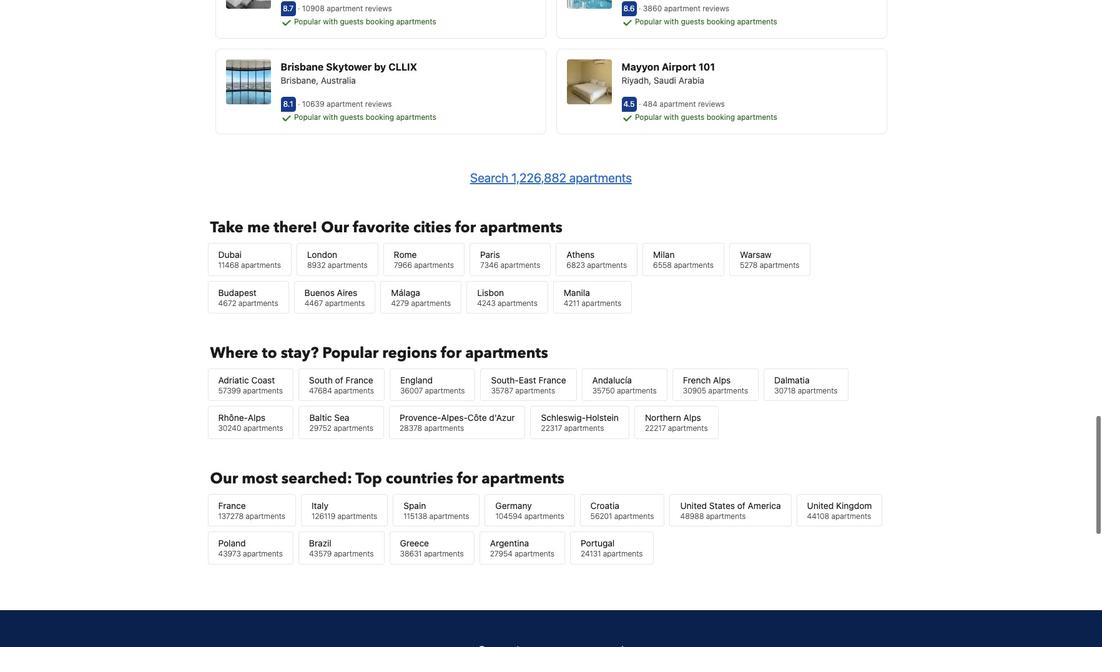 Task type: locate. For each thing, give the bounding box(es) containing it.
apartments down rome
[[414, 260, 454, 269]]

0 horizontal spatial alps
[[248, 412, 266, 423]]

apartments down sea in the left of the page
[[334, 423, 374, 433]]

apartments down northern
[[668, 423, 708, 433]]

10908
[[302, 3, 325, 13]]

1 horizontal spatial of
[[738, 500, 746, 510]]

apartments down dalmatia
[[798, 385, 838, 395]]

apartments down mayyon airport 101 link
[[738, 112, 778, 121]]

apartment right the 10908
[[327, 3, 363, 13]]

8.6 3860 apartment reviews
[[624, 3, 732, 13]]

guests down 10908 apartment reviews
[[340, 17, 364, 26]]

our up london
[[321, 217, 349, 238]]

apartments down coast
[[243, 385, 283, 395]]

kingdom
[[837, 500, 872, 510]]

apartments right the 137278
[[246, 511, 286, 520]]

manila 4211 apartments
[[564, 287, 622, 307]]

states
[[710, 500, 735, 510]]

22317
[[541, 423, 563, 433]]

5278
[[740, 260, 758, 269]]

popular with guests booking apartments for 3860 apartment reviews
[[633, 17, 778, 26]]

2 vertical spatial for
[[457, 468, 478, 488]]

484
[[643, 99, 658, 108]]

greece
[[400, 537, 429, 548]]

warsaw
[[740, 249, 772, 259]]

scored 4.5 element
[[622, 96, 637, 111]]

with down 10908 apartment reviews
[[323, 17, 338, 26]]

united inside united states of america 48988 apartments
[[681, 500, 707, 510]]

11468
[[218, 260, 239, 269]]

4.5 484 apartment reviews
[[624, 99, 727, 108]]

united
[[681, 500, 707, 510], [808, 500, 834, 510]]

apartments down germany on the bottom left of page
[[525, 511, 565, 520]]

paris 7346 apartments
[[480, 249, 541, 269]]

apartments down east
[[516, 385, 556, 395]]

4467
[[305, 298, 323, 307]]

apartments right 115138
[[430, 511, 470, 520]]

from 14 reviews element right 8.7
[[298, 3, 394, 13]]

7346
[[480, 260, 499, 269]]

apartments down aires on the left top of the page
[[325, 298, 365, 307]]

apartments down croatia
[[615, 511, 654, 520]]

with
[[323, 17, 338, 26], [664, 17, 679, 26], [323, 112, 338, 121], [664, 112, 679, 121]]

with for 10908 apartment reviews
[[323, 17, 338, 26]]

apartments down andalucía
[[617, 385, 657, 395]]

top
[[356, 468, 382, 488]]

apartments down holstein at bottom right
[[565, 423, 604, 433]]

brisbane,
[[281, 75, 319, 85]]

apartments inside málaga 4279 apartments
[[411, 298, 451, 307]]

me
[[247, 217, 270, 238]]

france
[[346, 374, 373, 385], [539, 374, 566, 385], [218, 500, 246, 510]]

our left most
[[210, 468, 238, 488]]

popular for 3860 apartment reviews
[[635, 17, 662, 26]]

stay?
[[281, 342, 319, 363]]

apartments inside milan 6558 apartments
[[674, 260, 714, 269]]

from 14 reviews element
[[298, 3, 394, 13], [639, 3, 732, 13], [298, 99, 394, 108], [639, 99, 727, 108]]

apartments down málaga
[[411, 298, 451, 307]]

apartments right 11468 at left
[[241, 260, 281, 269]]

popular down 3860
[[635, 17, 662, 26]]

alps down 30905 on the right bottom of page
[[684, 412, 702, 423]]

south of france 47684 apartments
[[309, 374, 374, 395]]

from 14 reviews element down arabia
[[639, 99, 727, 108]]

8932
[[307, 260, 326, 269]]

apartments up alpes-
[[425, 385, 465, 395]]

with down 4.5 484 apartment reviews at the right top
[[664, 112, 679, 121]]

countries
[[386, 468, 453, 488]]

apartments down alpes-
[[424, 423, 464, 433]]

baltic
[[310, 412, 332, 423]]

29752
[[310, 423, 332, 433]]

1 horizontal spatial france
[[346, 374, 373, 385]]

french
[[683, 374, 711, 385]]

northern alps 22217 apartments
[[645, 412, 708, 433]]

apartments up the paris 7346 apartments
[[480, 217, 563, 238]]

apartments right the 43579
[[334, 549, 374, 558]]

1 united from the left
[[681, 500, 707, 510]]

apartments down argentina
[[515, 549, 555, 558]]

apartments down warsaw
[[760, 260, 800, 269]]

france for south-east france
[[539, 374, 566, 385]]

booking down the 10639 apartment reviews
[[366, 112, 394, 121]]

apartments down portugal
[[603, 549, 643, 558]]

apartments down greece
[[424, 549, 464, 558]]

apartments inside england 36007 apartments
[[425, 385, 465, 395]]

popular down 10639
[[294, 112, 321, 121]]

0 vertical spatial for
[[455, 217, 476, 238]]

43579
[[309, 549, 332, 558]]

france down where to stay? popular regions for apartments
[[346, 374, 373, 385]]

popular for 10908 apartment reviews
[[294, 17, 321, 26]]

0 horizontal spatial united
[[681, 500, 707, 510]]

of right south
[[335, 374, 343, 385]]

france inside south-east france 35787 apartments
[[539, 374, 566, 385]]

reviews up "101"
[[703, 3, 730, 13]]

guests down the 10639 apartment reviews
[[340, 112, 364, 121]]

apartments inside argentina 27954 apartments
[[515, 549, 555, 558]]

for up england 36007 apartments
[[441, 342, 462, 363]]

reviews up by
[[365, 3, 392, 13]]

apartments inside germany 104594 apartments
[[525, 511, 565, 520]]

47684
[[309, 385, 332, 395]]

from 14 reviews element containing 10639 apartment reviews
[[298, 99, 394, 108]]

united inside united kingdom 44108 apartments
[[808, 500, 834, 510]]

0 horizontal spatial of
[[335, 374, 343, 385]]

apartments down manila
[[582, 298, 622, 307]]

alps right "french"
[[714, 374, 731, 385]]

our most searched: top countries for apartments
[[210, 468, 565, 488]]

argentina
[[490, 537, 529, 548]]

booking down 4.5 484 apartment reviews at the right top
[[707, 112, 735, 121]]

22217
[[645, 423, 666, 433]]

for
[[455, 217, 476, 238], [441, 342, 462, 363], [457, 468, 478, 488]]

saudi
[[654, 75, 677, 85]]

apartments inside portugal 24131 apartments
[[603, 549, 643, 558]]

apartments right 126119
[[338, 511, 378, 520]]

apartment down australia
[[327, 99, 363, 108]]

alps for french alps
[[714, 374, 731, 385]]

andalucía 35750 apartments
[[593, 374, 657, 395]]

4279
[[391, 298, 409, 307]]

10908 apartment reviews
[[300, 3, 394, 13]]

apartments down 'states'
[[706, 511, 746, 520]]

2 horizontal spatial alps
[[714, 374, 731, 385]]

1 vertical spatial our
[[210, 468, 238, 488]]

2 united from the left
[[808, 500, 834, 510]]

apartments up aires on the left top of the page
[[328, 260, 368, 269]]

6823
[[567, 260, 585, 269]]

reviews down arabia
[[699, 99, 725, 108]]

mayyon airport 101 riyadh, saudi arabia
[[622, 61, 716, 85]]

from 14 reviews element for 8.7
[[298, 3, 394, 13]]

apartments inside the london 8932 apartments
[[328, 260, 368, 269]]

with down 8.6 3860 apartment reviews on the top right of the page
[[664, 17, 679, 26]]

apartments down the rhône-
[[243, 423, 283, 433]]

apartments down athens
[[587, 260, 627, 269]]

apartments down "french"
[[709, 385, 749, 395]]

apartment right 3860
[[665, 3, 701, 13]]

0 vertical spatial of
[[335, 374, 343, 385]]

apartments up sea in the left of the page
[[334, 385, 374, 395]]

french alps 30905 apartments
[[683, 374, 749, 395]]

for for countries
[[457, 468, 478, 488]]

booking for 10908 apartment reviews
[[366, 17, 394, 26]]

of right 'states'
[[738, 500, 746, 510]]

from 14 reviews element down australia
[[298, 99, 394, 108]]

england
[[400, 374, 433, 385]]

france right east
[[539, 374, 566, 385]]

104594
[[496, 511, 523, 520]]

apartments up brisbane skytower by cllix link
[[396, 17, 437, 26]]

booking down 8.6 3860 apartment reviews on the top right of the page
[[707, 17, 735, 26]]

apartments inside dubai 11468 apartments
[[241, 260, 281, 269]]

for up spain 115138 apartments
[[457, 468, 478, 488]]

2 horizontal spatial france
[[539, 374, 566, 385]]

apartments up germany on the bottom left of page
[[482, 468, 565, 488]]

search 1,226,882 apartments
[[471, 170, 632, 184]]

rhône-alps 30240 apartments
[[218, 412, 283, 433]]

popular with guests booking apartments down 8.6 3860 apartment reviews on the top right of the page
[[633, 17, 778, 26]]

cllix
[[389, 61, 417, 72]]

1 horizontal spatial united
[[808, 500, 834, 510]]

united up 44108
[[808, 500, 834, 510]]

from 14 reviews element for 4.5
[[639, 99, 727, 108]]

to
[[262, 342, 277, 363]]

guests down 4.5 484 apartment reviews at the right top
[[681, 112, 705, 121]]

athens
[[567, 249, 595, 259]]

from 14 reviews element containing 484 apartment reviews
[[639, 99, 727, 108]]

apartments inside schleswig-holstein 22317 apartments
[[565, 423, 604, 433]]

dalmatia 30718 apartments
[[775, 374, 838, 395]]

favorite
[[353, 217, 410, 238]]

4672
[[218, 298, 237, 307]]

popular down the 10908
[[294, 17, 321, 26]]

apartments inside brazil 43579 apartments
[[334, 549, 374, 558]]

popular with guests booking apartments down 4.5 484 apartment reviews at the right top
[[633, 112, 778, 121]]

apartments inside dalmatia 30718 apartments
[[798, 385, 838, 395]]

booking for 10639 apartment reviews
[[366, 112, 394, 121]]

alps inside rhône-alps 30240 apartments
[[248, 412, 266, 423]]

from 14 reviews element right 8.6
[[639, 3, 732, 13]]

for right cities at left
[[455, 217, 476, 238]]

adriatic
[[218, 374, 249, 385]]

apartments inside united kingdom 44108 apartments
[[832, 511, 872, 520]]

1 vertical spatial for
[[441, 342, 462, 363]]

1 vertical spatial of
[[738, 500, 746, 510]]

apartments down "lisbon"
[[498, 298, 538, 307]]

apartments right 7346
[[501, 260, 541, 269]]

south
[[309, 374, 333, 385]]

argentina 27954 apartments
[[490, 537, 555, 558]]

croatia
[[591, 500, 620, 510]]

france up the 137278
[[218, 500, 246, 510]]

apartments down poland
[[243, 549, 283, 558]]

with down the 10639 apartment reviews
[[323, 112, 338, 121]]

apartments down kingdom
[[832, 511, 872, 520]]

of inside south of france 47684 apartments
[[335, 374, 343, 385]]

budapest
[[218, 287, 257, 297]]

andalucía
[[593, 374, 632, 385]]

london 8932 apartments
[[307, 249, 368, 269]]

0 vertical spatial our
[[321, 217, 349, 238]]

spain 115138 apartments
[[404, 500, 470, 520]]

apartments inside south-east france 35787 apartments
[[516, 385, 556, 395]]

8.7
[[283, 3, 294, 13]]

alps for rhône-alps
[[248, 412, 266, 423]]

united for united states of america
[[681, 500, 707, 510]]

united states of america 48988 apartments
[[681, 500, 781, 520]]

apartments right 6558
[[674, 260, 714, 269]]

popular for 10639 apartment reviews
[[294, 112, 321, 121]]

apartments inside warsaw 5278 apartments
[[760, 260, 800, 269]]

united for united kingdom
[[808, 500, 834, 510]]

popular up south of france 47684 apartments
[[323, 342, 379, 363]]

alps down adriatic coast 57399 apartments
[[248, 412, 266, 423]]

where to stay? popular regions for apartments
[[210, 342, 549, 363]]

united up "48988"
[[681, 500, 707, 510]]

apartments inside greece 38631 apartments
[[424, 549, 464, 558]]

reviews
[[365, 3, 392, 13], [703, 3, 730, 13], [365, 99, 392, 108], [699, 99, 725, 108]]

0 horizontal spatial france
[[218, 500, 246, 510]]

france inside south of france 47684 apartments
[[346, 374, 373, 385]]

apartments inside andalucía 35750 apartments
[[617, 385, 657, 395]]

alps inside the northern alps 22217 apartments
[[684, 412, 702, 423]]

skytower
[[326, 61, 372, 72]]

mayyon airport 101 link
[[622, 59, 877, 74]]

booking for 484 apartment reviews
[[707, 112, 735, 121]]

guests down 8.6 3860 apartment reviews on the top right of the page
[[681, 17, 705, 26]]

booking down 10908 apartment reviews
[[366, 17, 394, 26]]

from 14 reviews element containing 3860 apartment reviews
[[639, 3, 732, 13]]

rhône-
[[218, 412, 248, 423]]

popular down 484
[[635, 112, 662, 121]]

apartments inside adriatic coast 57399 apartments
[[243, 385, 283, 395]]

croatia 56201 apartments
[[591, 500, 654, 520]]

milan
[[654, 249, 675, 259]]

apartments down budapest
[[239, 298, 278, 307]]

apartments inside the northern alps 22217 apartments
[[668, 423, 708, 433]]

apartments inside the manila 4211 apartments
[[582, 298, 622, 307]]

apartments inside spain 115138 apartments
[[430, 511, 470, 520]]

1 horizontal spatial alps
[[684, 412, 702, 423]]

northern
[[645, 412, 682, 423]]

from 14 reviews element containing 10908 apartment reviews
[[298, 3, 394, 13]]

popular with guests booking apartments down the 10639 apartment reviews
[[292, 112, 437, 121]]

alps inside french alps 30905 apartments
[[714, 374, 731, 385]]

popular with guests booking apartments down 10908 apartment reviews
[[292, 17, 437, 26]]



Task type: vqa. For each thing, say whether or not it's contained in the screenshot.


Task type: describe. For each thing, give the bounding box(es) containing it.
by
[[374, 61, 386, 72]]

provence-alpes-côte d'azur 28378 apartments
[[400, 412, 515, 433]]

england 36007 apartments
[[400, 374, 465, 395]]

côte
[[468, 412, 487, 423]]

48988
[[681, 511, 704, 520]]

alps for northern alps
[[684, 412, 702, 423]]

popular for 484 apartment reviews
[[635, 112, 662, 121]]

málaga
[[391, 287, 421, 297]]

from 14 reviews element for 8.6
[[639, 3, 732, 13]]

1,226,882
[[512, 170, 567, 184]]

38631
[[400, 549, 422, 558]]

budapest 4672 apartments
[[218, 287, 278, 307]]

apartments inside poland 43973 apartments
[[243, 549, 283, 558]]

mayyon airport 101 image
[[567, 59, 612, 104]]

searched:
[[282, 468, 352, 488]]

south-east france 35787 apartments
[[491, 374, 566, 395]]

cities
[[414, 217, 452, 238]]

warsaw 5278 apartments
[[740, 249, 800, 269]]

buenos aires 4467 apartments
[[305, 287, 365, 307]]

43973
[[218, 549, 241, 558]]

from 14 reviews element for 8.1
[[298, 99, 394, 108]]

alpes-
[[441, 412, 468, 423]]

poland
[[218, 537, 246, 548]]

56201
[[591, 511, 613, 520]]

málaga 4279 apartments
[[391, 287, 451, 307]]

24131
[[581, 549, 601, 558]]

apartments inside south of france 47684 apartments
[[334, 385, 374, 395]]

apartments down brisbane skytower by cllix link
[[396, 112, 437, 121]]

1 horizontal spatial our
[[321, 217, 349, 238]]

brisbane skytower by cllix link
[[281, 59, 536, 74]]

coast
[[252, 374, 275, 385]]

popular with guests booking apartments for 10639 apartment reviews
[[292, 112, 437, 121]]

london
[[307, 249, 337, 259]]

baltic sea 29752 apartments
[[310, 412, 374, 433]]

booking for 3860 apartment reviews
[[707, 17, 735, 26]]

france 137278 apartments
[[218, 500, 286, 520]]

brisbane skytower by cllix brisbane, australia
[[281, 61, 417, 85]]

with for 484 apartment reviews
[[664, 112, 679, 121]]

apartment down saudi
[[660, 99, 696, 108]]

germany
[[496, 500, 532, 510]]

provence-
[[400, 412, 441, 423]]

france inside france 137278 apartments
[[218, 500, 246, 510]]

brazil 43579 apartments
[[309, 537, 374, 558]]

10639 apartment reviews
[[300, 99, 394, 108]]

101
[[699, 61, 716, 72]]

popular with guests booking apartments for 10908 apartment reviews
[[292, 17, 437, 26]]

0 horizontal spatial our
[[210, 468, 238, 488]]

apartments inside rome 7966 apartments
[[414, 260, 454, 269]]

scored 8.1 element
[[281, 96, 296, 111]]

riyadh,
[[622, 75, 652, 85]]

lisbon 4243 apartments
[[478, 287, 538, 307]]

spain
[[404, 500, 426, 510]]

apartments right 1,226,882 at top
[[570, 170, 632, 184]]

scored 8.7 element
[[281, 1, 296, 16]]

guests for 484 apartment reviews
[[681, 112, 705, 121]]

search
[[471, 170, 509, 184]]

east
[[519, 374, 537, 385]]

with for 3860 apartment reviews
[[664, 17, 679, 26]]

for for regions
[[441, 342, 462, 363]]

portugal 24131 apartments
[[581, 537, 643, 558]]

france for south of france
[[346, 374, 373, 385]]

scored 8.6 element
[[622, 1, 637, 16]]

reviews down by
[[365, 99, 392, 108]]

rome
[[394, 249, 417, 259]]

apartments inside provence-alpes-côte d'azur 28378 apartments
[[424, 423, 464, 433]]

apartments inside athens 6823 apartments
[[587, 260, 627, 269]]

brisbane skytower by cllix image
[[226, 59, 271, 104]]

guests for 10908 apartment reviews
[[340, 17, 364, 26]]

rome 7966 apartments
[[394, 249, 454, 269]]

8.6
[[624, 3, 635, 13]]

guests for 3860 apartment reviews
[[681, 17, 705, 26]]

italy 126119 apartments
[[312, 500, 378, 520]]

australia
[[321, 75, 356, 85]]

3860
[[643, 3, 662, 13]]

apartments inside the croatia 56201 apartments
[[615, 511, 654, 520]]

4211
[[564, 298, 580, 307]]

airport
[[662, 61, 697, 72]]

apartments inside buenos aires 4467 apartments
[[325, 298, 365, 307]]

8.1
[[283, 99, 293, 108]]

paris
[[480, 249, 500, 259]]

america
[[748, 500, 781, 510]]

apartments inside the paris 7346 apartments
[[501, 260, 541, 269]]

brazil
[[309, 537, 332, 548]]

apartments inside the italy 126119 apartments
[[338, 511, 378, 520]]

there!
[[274, 217, 318, 238]]

apartments inside french alps 30905 apartments
[[709, 385, 749, 395]]

arabia
[[679, 75, 705, 85]]

apartments up south-
[[466, 342, 549, 363]]

with for 10639 apartment reviews
[[323, 112, 338, 121]]

regions
[[383, 342, 437, 363]]

126119
[[312, 511, 336, 520]]

35750
[[593, 385, 615, 395]]

popular with guests booking apartments for 484 apartment reviews
[[633, 112, 778, 121]]

4243
[[478, 298, 496, 307]]

apartments inside lisbon 4243 apartments
[[498, 298, 538, 307]]

united kingdom 44108 apartments
[[808, 500, 872, 520]]

apartments inside united states of america 48988 apartments
[[706, 511, 746, 520]]

of inside united states of america 48988 apartments
[[738, 500, 746, 510]]

germany 104594 apartments
[[496, 500, 565, 520]]

milan 6558 apartments
[[654, 249, 714, 269]]

44108
[[808, 511, 830, 520]]

apartments up mayyon airport 101 link
[[738, 17, 778, 26]]

115138
[[404, 511, 428, 520]]

27954
[[490, 549, 513, 558]]

apartments inside baltic sea 29752 apartments
[[334, 423, 374, 433]]

35787
[[491, 385, 514, 395]]

lisbon
[[478, 287, 504, 297]]

search 1,226,882 apartments link
[[471, 170, 632, 184]]

apartments inside budapest 4672 apartments
[[239, 298, 278, 307]]

athens 6823 apartments
[[567, 249, 627, 269]]

d'azur
[[489, 412, 515, 423]]

guests for 10639 apartment reviews
[[340, 112, 364, 121]]

buenos
[[305, 287, 335, 297]]

apartments inside france 137278 apartments
[[246, 511, 286, 520]]

apartments inside rhône-alps 30240 apartments
[[243, 423, 283, 433]]



